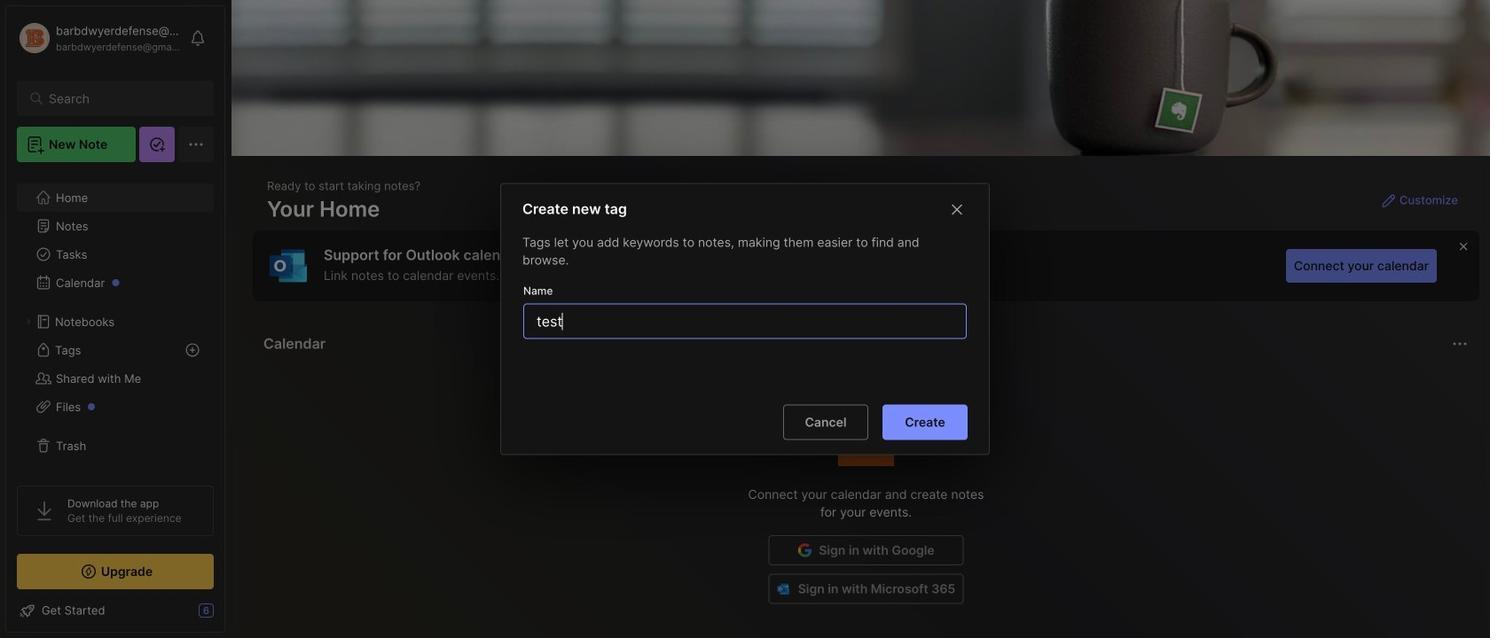 Task type: describe. For each thing, give the bounding box(es) containing it.
Tag name text field
[[535, 305, 959, 339]]



Task type: locate. For each thing, give the bounding box(es) containing it.
expand notebooks image
[[23, 317, 34, 327]]

close image
[[947, 199, 968, 221]]

tree
[[6, 173, 224, 471]]

none search field inside main element
[[49, 88, 190, 109]]

None search field
[[49, 88, 190, 109]]

main element
[[0, 0, 231, 639]]

Search text field
[[49, 91, 190, 107]]

tree inside main element
[[6, 173, 224, 471]]



Task type: vqa. For each thing, say whether or not it's contained in the screenshot.
tree on the left of page
yes



